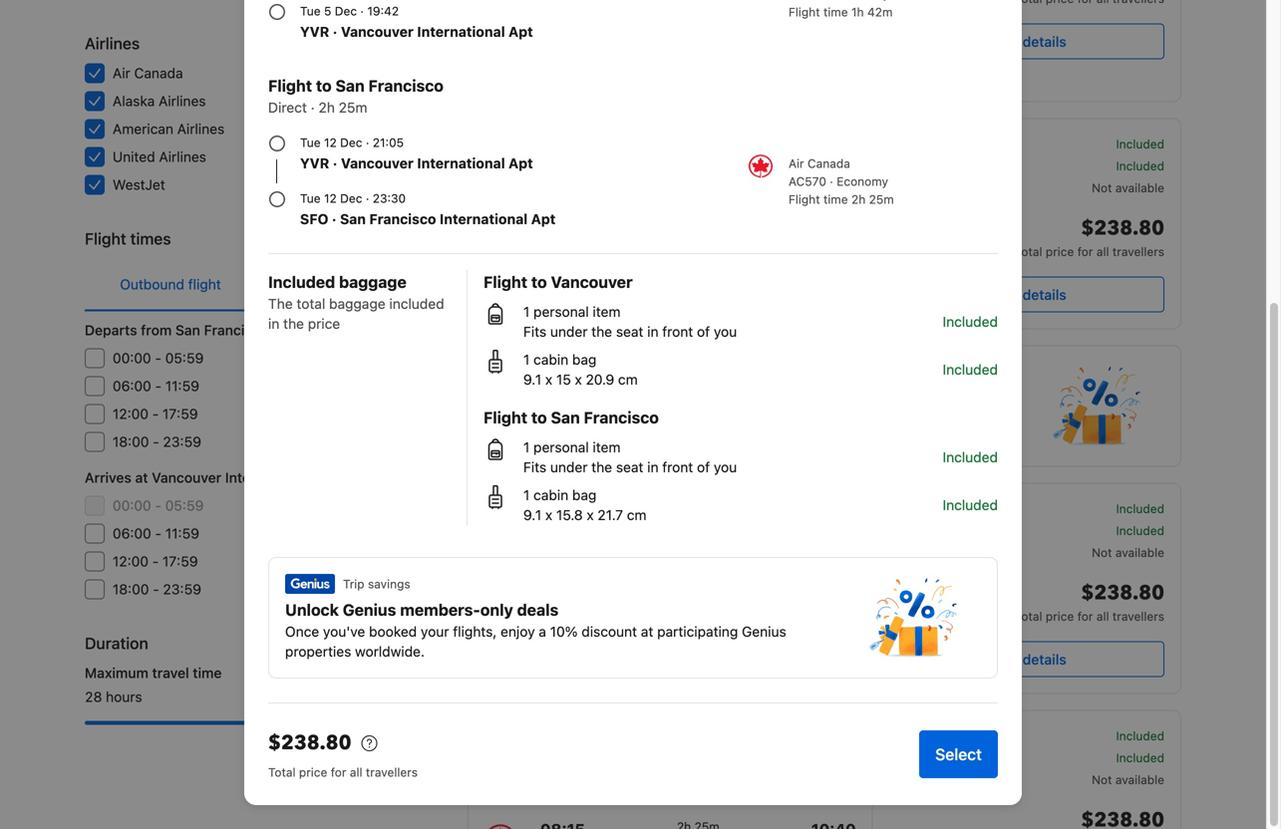 Task type: describe. For each thing, give the bounding box(es) containing it.
2 vertical spatial air
[[485, 285, 500, 299]]

under for vancouver
[[550, 324, 588, 340]]

seat for flight to san francisco
[[616, 459, 644, 476]]

. inside 19:42 yvr . 5 dec
[[816, 157, 820, 171]]

francisco for departs from san francisco international airport
[[204, 322, 268, 339]]

total price for all travellers
[[268, 766, 418, 780]]

0 vertical spatial savings
[[567, 365, 610, 379]]

deals
[[517, 601, 559, 620]]

arrives at vancouver international airport
[[85, 470, 358, 486]]

2 18:00 from the top
[[113, 581, 149, 598]]

all for 09:45
[[1097, 610, 1109, 624]]

25m inside air canada ac570 · economy flight time 2h 25m
[[869, 192, 894, 206]]

francisco for flight to san francisco direct · 2h 25m
[[369, 76, 444, 95]]

to for flight to san francisco
[[531, 408, 547, 427]]

select
[[936, 745, 982, 764]]

flight for outbound flight
[[188, 276, 221, 293]]

bag for 1 cabin bag 9.1 x 15.8 x 21.7 cm
[[572, 487, 597, 504]]

you for flight to vancouver
[[714, 324, 737, 340]]

united airlines
[[113, 149, 206, 165]]

$238.80 region
[[268, 728, 904, 764]]

seat for flight to vancouver
[[616, 324, 644, 340]]

5 inside 19:42 yvr . 5 dec
[[823, 161, 831, 175]]

air canada image
[[749, 155, 773, 178]]

1 cabin bag 9.1 x 15.8 x 21.7 cm
[[524, 487, 647, 524]]

1 view from the top
[[987, 33, 1019, 50]]

flights, inside once you've booked your flights, enjoy a 10% discount at participating genius properties worldwide.
[[652, 412, 696, 428]]

in inside the included baggage the total baggage included in the price
[[268, 316, 280, 332]]

select button
[[920, 731, 998, 779]]

1 vertical spatial airport
[[312, 470, 358, 486]]

item down the flight to san francisco
[[593, 439, 621, 456]]

1 12:00 - 17:59 from the top
[[113, 406, 198, 422]]

19:42 inside 19:42 yvr . 5 dec
[[812, 138, 856, 157]]

06:00 - 11:59 for at
[[113, 526, 199, 542]]

details for yvr
[[1023, 287, 1067, 303]]

21:05
[[373, 136, 404, 150]]

dec inside tue 5 dec · 19:42 yvr · vancouver international apt
[[335, 4, 357, 18]]

unlock
[[285, 601, 339, 620]]

flight to san francisco direct · 2h 25m
[[268, 76, 444, 116]]

air canada ac570 · economy flight time 2h 25m
[[789, 157, 894, 206]]

cabin
[[913, 751, 946, 765]]

properties inside once you've booked your flights, enjoy a 10% discount at participating genius properties worldwide.
[[485, 432, 551, 448]]

· inside air canada ac570 · economy flight time 2h 25m
[[830, 175, 833, 188]]

flight time 1h 42m
[[789, 5, 893, 19]]

return flight
[[302, 276, 382, 293]]

vancouver right arrives
[[152, 470, 222, 486]]

1 vertical spatial baggage
[[329, 296, 386, 312]]

sfo for sfo . 12 dec
[[784, 252, 808, 266]]

0 vertical spatial trip savings
[[542, 365, 610, 379]]

0 vertical spatial air
[[113, 65, 130, 81]]

for for yvr
[[1078, 245, 1093, 259]]

yvr inside tue 5 dec · 19:42 yvr · vancouver international apt
[[300, 23, 329, 40]]

25m inside flight to san francisco direct · 2h 25m
[[339, 99, 367, 116]]

total for yvr
[[1015, 245, 1043, 259]]

available for 09:45
[[1116, 546, 1165, 560]]

not available for yvr
[[1092, 181, 1165, 195]]

members-
[[400, 601, 480, 620]]

to for flight to san francisco direct · 2h 25m
[[316, 76, 332, 95]]

42m
[[868, 5, 893, 19]]

time inside air canada ac570 · economy flight time 2h 25m
[[824, 192, 848, 206]]

francisco for flight to san francisco
[[584, 408, 659, 427]]

flight times
[[85, 229, 171, 248]]

yvr inside yvr . 12 dec
[[540, 252, 564, 266]]

hours
[[106, 689, 142, 706]]

1 personal from the top
[[913, 502, 962, 516]]

american airlines
[[113, 121, 225, 137]]

13:50 .
[[540, 503, 585, 536]]

item up select
[[965, 729, 990, 743]]

outbound
[[120, 276, 184, 293]]

your inside the unlock genius members-only deals once you've booked your flights, enjoy a 10% discount at participating genius properties worldwide.
[[421, 624, 449, 640]]

dec inside tue 12 dec · 21:05 yvr · vancouver international apt
[[340, 136, 362, 150]]

27
[[412, 93, 428, 109]]

at inside the unlock genius members-only deals once you've booked your flights, enjoy a 10% discount at participating genius properties worldwide.
[[641, 624, 654, 640]]

departs
[[85, 322, 137, 339]]

alaska airlines
[[113, 93, 206, 109]]

san for departs from san francisco international airport
[[175, 322, 200, 339]]

12 inside 09:45 yvr . 12 dec
[[574, 617, 587, 631]]

san for flight to san francisco direct · 2h 25m
[[336, 76, 365, 95]]

maximum
[[85, 665, 149, 682]]

times
[[130, 229, 171, 248]]

00:00 - 05:59 for from
[[113, 350, 204, 366]]

12 inside tue 12 dec · 23:30 sfo · san francisco international apt
[[324, 191, 337, 205]]

0 vertical spatial time
[[824, 5, 848, 19]]

12 inside tue 12 dec · 21:05 yvr · vancouver international apt
[[324, 136, 337, 150]]

0 vertical spatial airport
[[358, 322, 405, 339]]

2h inside air canada ac570 · economy flight time 2h 25m
[[852, 192, 866, 206]]

· inside flight to san francisco direct · 2h 25m
[[311, 99, 315, 116]]

canada inside air canada ac570 · economy flight time 2h 25m
[[808, 157, 850, 171]]

flight to vancouver
[[484, 273, 633, 292]]

included inside "included cabin bag"
[[1116, 729, 1165, 743]]

front for flight to vancouver
[[662, 324, 693, 340]]

0 vertical spatial canada
[[134, 65, 183, 81]]

outbound flight button
[[85, 259, 256, 311]]

arrives
[[85, 470, 132, 486]]

included cabin bag
[[913, 729, 1165, 765]]

bag for 1 cabin bag 9.1 x 15 x 20.9 cm
[[572, 352, 597, 368]]

06:00 for arrives
[[113, 526, 151, 542]]

personal for vancouver
[[534, 304, 589, 320]]

2 personal item from the top
[[913, 729, 990, 743]]

2 vertical spatial for
[[331, 766, 346, 780]]

2 17:59 from the top
[[163, 553, 198, 570]]

once inside once you've booked your flights, enjoy a 10% discount at participating genius properties worldwide.
[[485, 412, 519, 428]]

2 personal from the top
[[913, 729, 962, 743]]

tue 12 dec · 23:30 sfo · san francisco international apt
[[300, 191, 556, 227]]

departs from san francisco international airport
[[85, 322, 405, 339]]

maximum travel time 28 hours
[[85, 665, 222, 706]]

19:42 yvr . 5 dec
[[789, 138, 856, 175]]

flight inside air canada ac570 · economy flight time 2h 25m
[[789, 192, 820, 206]]

outbound flight
[[120, 276, 221, 293]]

not for 09:45
[[1092, 546, 1112, 560]]

view for 09:45
[[987, 652, 1019, 668]]

flights, inside the unlock genius members-only deals once you've booked your flights, enjoy a 10% discount at participating genius properties worldwide.
[[453, 624, 497, 640]]

included checked bag
[[913, 751, 1165, 787]]

fits for vancouver
[[524, 324, 547, 340]]

economy
[[837, 175, 888, 188]]

06:00 - 11:59 for from
[[113, 378, 199, 394]]

1 cabin bag 9.1 x 15 x 20.9 cm
[[524, 352, 638, 388]]

travellers for yvr
[[1113, 245, 1165, 259]]

bag for included cabin bag
[[949, 751, 970, 765]]

of for flight to san francisco
[[697, 459, 710, 476]]

13:50
[[540, 503, 585, 522]]

3 not from the top
[[1092, 773, 1112, 787]]

$238.80 for yvr
[[1081, 215, 1165, 242]]

total
[[297, 296, 325, 312]]

discount inside the unlock genius members-only deals once you've booked your flights, enjoy a 10% discount at participating genius properties worldwide.
[[582, 624, 637, 640]]

direct for 09:45
[[681, 620, 715, 634]]

1 18:00 - 23:59 from the top
[[113, 434, 201, 450]]

15
[[556, 371, 571, 388]]

0 vertical spatial air canada
[[113, 65, 183, 81]]

travel
[[152, 665, 189, 682]]

time inside maximum travel time 28 hours
[[193, 665, 222, 682]]

28
[[85, 689, 102, 706]]

francisco inside tue 12 dec · 23:30 sfo · san francisco international apt
[[369, 211, 436, 227]]

1 details from the top
[[1023, 33, 1067, 50]]

apt for flight time 1h 42m
[[509, 23, 533, 40]]

cabin for san
[[534, 487, 569, 504]]

only
[[480, 601, 513, 620]]

1 vertical spatial air canada
[[485, 285, 546, 299]]

in for flight to vancouver
[[647, 324, 659, 340]]

view details button for 09:45
[[889, 642, 1165, 678]]

vancouver down yvr . 12 dec
[[551, 273, 633, 292]]

1 vertical spatial at
[[135, 470, 148, 486]]

from
[[141, 322, 172, 339]]

15.8
[[556, 507, 583, 524]]

382
[[402, 149, 428, 165]]

direct inside flight to san francisco direct · 2h 25m
[[268, 99, 307, 116]]

tue for flight time 1h 42m
[[300, 4, 321, 18]]

airlines up alaska
[[85, 34, 140, 53]]

tue inside tue 12 dec · 23:30 sfo · san francisco international apt
[[300, 191, 321, 205]]

participating inside the unlock genius members-only deals once you've booked your flights, enjoy a 10% discount at participating genius properties worldwide.
[[657, 624, 738, 640]]

1 1 from the top
[[524, 304, 530, 320]]

included baggage the total baggage included in the price
[[268, 273, 444, 332]]

checked bag
[[913, 546, 987, 560]]

1 vertical spatial westjet
[[485, 559, 531, 573]]

1 personal item fits under the seat in front of you for flight to san francisco
[[524, 439, 737, 476]]

cabin for vancouver
[[534, 352, 569, 368]]

tab list containing outbound flight
[[85, 259, 428, 313]]

direct for yvr
[[681, 255, 715, 269]]

airlines for united airlines
[[159, 149, 206, 165]]

once you've booked your flights, enjoy a 10% discount at participating genius properties worldwide.
[[485, 412, 986, 448]]

apt inside tue 12 dec · 23:30 sfo · san francisco international apt
[[531, 211, 556, 227]]

184
[[404, 581, 428, 598]]

10% inside once you've booked your flights, enjoy a 10% discount at participating genius properties worldwide.
[[750, 412, 777, 428]]

75
[[412, 65, 428, 81]]

05:59 for san
[[165, 350, 204, 366]]

flight for flight to vancouver
[[484, 273, 528, 292]]

of for flight to vancouver
[[697, 324, 710, 340]]

21.7
[[598, 507, 623, 524]]

0 horizontal spatial westjet
[[113, 177, 165, 193]]

included
[[389, 296, 444, 312]]

international inside tue 12 dec · 21:05 yvr · vancouver international apt
[[417, 155, 505, 172]]

0 horizontal spatial trip savings
[[343, 577, 411, 591]]

vancouver inside tue 12 dec · 21:05 yvr · vancouver international apt
[[341, 155, 414, 172]]

0 horizontal spatial savings
[[368, 577, 411, 591]]

san for flight to san francisco
[[551, 408, 580, 427]]

a inside once you've booked your flights, enjoy a 10% discount at participating genius properties worldwide.
[[738, 412, 746, 428]]

yvr . 12 dec
[[540, 248, 613, 266]]

2 vertical spatial all
[[350, 766, 363, 780]]

0 vertical spatial trip
[[542, 365, 564, 379]]

dec inside yvr . 12 dec
[[591, 252, 613, 266]]

item down flight to vancouver in the top of the page
[[593, 304, 621, 320]]

0 vertical spatial baggage
[[339, 273, 407, 292]]

duration
[[85, 634, 148, 653]]

2 vertical spatial travellers
[[366, 766, 418, 780]]

flight for flight times
[[85, 229, 126, 248]]

travellers for 09:45
[[1113, 610, 1165, 624]]



Task type: vqa. For each thing, say whether or not it's contained in the screenshot.
topmost Once
yes



Task type: locate. For each thing, give the bounding box(es) containing it.
1 vertical spatial seat
[[616, 459, 644, 476]]

properties down unlock
[[285, 644, 351, 660]]

1 personal from the top
[[534, 304, 589, 320]]

0 vertical spatial $238.80
[[1081, 215, 1165, 242]]

item up checked bag
[[965, 502, 990, 516]]

18:00 - 23:59 up arrives
[[113, 434, 201, 450]]

0 vertical spatial 23:59
[[163, 434, 201, 450]]

-
[[155, 350, 161, 366], [155, 378, 162, 394], [152, 406, 159, 422], [153, 434, 159, 450], [155, 498, 161, 514], [155, 526, 162, 542], [152, 553, 159, 570], [153, 581, 159, 598]]

0 vertical spatial once
[[485, 412, 519, 428]]

american
[[113, 121, 173, 137]]

not
[[1092, 181, 1112, 195], [1092, 546, 1112, 560], [1092, 773, 1112, 787]]

2 horizontal spatial genius
[[941, 412, 986, 428]]

flight
[[789, 5, 820, 19], [268, 76, 312, 95], [789, 192, 820, 206], [85, 229, 126, 248], [484, 273, 528, 292], [484, 408, 528, 427]]

tue 5 dec · 19:42 yvr · vancouver international apt
[[300, 4, 533, 40]]

1 horizontal spatial booked
[[569, 412, 616, 428]]

0 vertical spatial 06:00 - 11:59
[[113, 378, 199, 394]]

san
[[336, 76, 365, 95], [340, 211, 366, 227], [175, 322, 200, 339], [551, 408, 580, 427]]

1 vertical spatial $238.80
[[1081, 580, 1165, 607]]

you've inside once you've booked your flights, enjoy a 10% discount at participating genius properties worldwide.
[[523, 412, 565, 428]]

1 vertical spatial fits
[[524, 459, 547, 476]]

2 18:00 - 23:59 from the top
[[113, 581, 201, 598]]

1 vertical spatial 00:00
[[113, 498, 151, 514]]

1 horizontal spatial 5
[[823, 161, 831, 175]]

sfo inside sfo . 12 dec
[[784, 252, 808, 266]]

2 of from the top
[[697, 459, 710, 476]]

09:45 yvr . 12 dec
[[540, 593, 613, 631]]

dec up flight to san francisco direct · 2h 25m
[[335, 4, 357, 18]]

canada up the ac570
[[808, 157, 850, 171]]

. for yvr
[[567, 248, 571, 262]]

booked inside the unlock genius members-only deals once you've booked your flights, enjoy a 10% discount at participating genius properties worldwide.
[[369, 624, 417, 640]]

view details
[[987, 33, 1067, 50], [987, 287, 1067, 303], [987, 652, 1067, 668]]

time down the economy
[[824, 192, 848, 206]]

flight inside button
[[349, 276, 382, 293]]

cabin inside 1 cabin bag 9.1 x 15.8 x 21.7 cm
[[534, 487, 569, 504]]

1 06:00 from the top
[[113, 378, 151, 394]]

0 vertical spatial 5
[[324, 4, 331, 18]]

23:30 left 42m
[[810, 13, 856, 32]]

12:00 up duration
[[113, 553, 149, 570]]

baggage up included
[[339, 273, 407, 292]]

fits down flight to vancouver in the top of the page
[[524, 324, 547, 340]]

all for yvr
[[1097, 245, 1109, 259]]

2h left 27
[[319, 99, 335, 116]]

1 11:59 from the top
[[165, 378, 199, 394]]

airlines for american airlines
[[177, 121, 225, 137]]

0 horizontal spatial flights,
[[453, 624, 497, 640]]

a
[[738, 412, 746, 428], [539, 624, 546, 640]]

17:59 up arrives at vancouver international airport
[[163, 406, 198, 422]]

your down 1 cabin bag 9.1 x 15 x 20.9 cm at left
[[620, 412, 649, 428]]

dec inside sfo . 12 dec
[[834, 252, 856, 266]]

3 1 from the top
[[524, 439, 530, 456]]

1 vertical spatial not available
[[1092, 546, 1165, 560]]

1 vertical spatial canada
[[808, 157, 850, 171]]

1 horizontal spatial 10%
[[750, 412, 777, 428]]

00:00 for departs
[[113, 350, 151, 366]]

x left 21.7
[[587, 507, 594, 524]]

23:30
[[810, 13, 856, 32], [373, 191, 406, 205]]

0 vertical spatial fits
[[524, 324, 547, 340]]

12 inside yvr . 12 dec
[[574, 252, 587, 266]]

flight inside button
[[188, 276, 221, 293]]

canada
[[134, 65, 183, 81], [808, 157, 850, 171], [504, 285, 546, 299]]

17:59 down arrives at vancouver international airport
[[163, 553, 198, 570]]

dec down air canada ac570 · economy flight time 2h 25m
[[834, 252, 856, 266]]

booked inside once you've booked your flights, enjoy a 10% discount at participating genius properties worldwide.
[[569, 412, 616, 428]]

dec
[[335, 4, 357, 18], [340, 136, 362, 150], [834, 161, 856, 175], [340, 191, 362, 205], [591, 252, 613, 266], [834, 252, 856, 266], [591, 617, 613, 631]]

flights,
[[652, 412, 696, 428], [453, 624, 497, 640]]

0 vertical spatial of
[[697, 324, 710, 340]]

checked inside included checked bag
[[913, 773, 963, 787]]

0 horizontal spatial 10%
[[550, 624, 578, 640]]

view for yvr
[[987, 287, 1019, 303]]

2 $238.80 total price for all travellers from the top
[[1015, 580, 1165, 624]]

x left 15.8
[[545, 507, 553, 524]]

1 left the 13:50 on the left of page
[[524, 487, 530, 504]]

1 horizontal spatial 23:30
[[810, 13, 856, 32]]

1 horizontal spatial your
[[620, 412, 649, 428]]

1 personal item fits under the seat in front of you for flight to vancouver
[[524, 304, 737, 340]]

1 vertical spatial personal
[[913, 729, 962, 743]]

19:42 inside tue 5 dec · 19:42 yvr · vancouver international apt
[[367, 4, 399, 18]]

enjoy inside the unlock genius members-only deals once you've booked your flights, enjoy a 10% discount at participating genius properties worldwide.
[[501, 624, 535, 640]]

2 vertical spatial $238.80
[[268, 730, 352, 757]]

vancouver up 75
[[341, 23, 414, 40]]

travellers
[[1113, 245, 1165, 259], [1113, 610, 1165, 624], [366, 766, 418, 780]]

baggage down return flight
[[329, 296, 386, 312]]

1 you from the top
[[714, 324, 737, 340]]

x right 15 in the left top of the page
[[575, 371, 582, 388]]

0 vertical spatial booked
[[569, 412, 616, 428]]

savings
[[567, 365, 610, 379], [368, 577, 411, 591]]

tue down flight to san francisco direct · 2h 25m
[[300, 136, 321, 150]]

yvr inside 19:42 yvr . 5 dec
[[789, 161, 813, 175]]

enjoy inside once you've booked your flights, enjoy a 10% discount at participating genius properties worldwide.
[[700, 412, 735, 428]]

. inside yvr . 12 dec
[[567, 248, 571, 262]]

1 00:00 from the top
[[113, 350, 151, 366]]

1 vertical spatial properties
[[285, 644, 351, 660]]

cm right 21.7
[[627, 507, 647, 524]]

trip savings
[[542, 365, 610, 379], [343, 577, 411, 591]]

alaska
[[113, 93, 155, 109]]

to down yvr . 12 dec
[[531, 273, 547, 292]]

2 details from the top
[[1023, 287, 1067, 303]]

00:00 - 05:59
[[113, 350, 204, 366], [113, 498, 204, 514]]

francisco up the 21:05
[[369, 76, 444, 95]]

time right the travel
[[193, 665, 222, 682]]

2 front from the top
[[662, 459, 693, 476]]

06:00 down arrives
[[113, 526, 151, 542]]

1 vertical spatial your
[[421, 624, 449, 640]]

your inside once you've booked your flights, enjoy a 10% discount at participating genius properties worldwide.
[[620, 412, 649, 428]]

9.1 inside 1 cabin bag 9.1 x 15 x 20.9 cm
[[524, 371, 542, 388]]

for
[[1078, 245, 1093, 259], [1078, 610, 1093, 624], [331, 766, 346, 780]]

2 1 personal item fits under the seat in front of you from the top
[[524, 439, 737, 476]]

12:00
[[113, 406, 149, 422], [113, 553, 149, 570]]

2 00:00 - 05:59 from the top
[[113, 498, 204, 514]]

$238.80 total price for all travellers
[[1015, 215, 1165, 259], [1015, 580, 1165, 624]]

$238.80 total price for all travellers for yvr
[[1015, 215, 1165, 259]]

bag inside included checked bag
[[966, 773, 987, 787]]

air right included
[[485, 285, 500, 299]]

1 vertical spatial flights,
[[453, 624, 497, 640]]

9.1 left 15.8
[[524, 507, 542, 524]]

11:59 for vancouver
[[165, 526, 199, 542]]

0 vertical spatial discount
[[781, 412, 837, 428]]

baggage
[[339, 273, 407, 292], [329, 296, 386, 312]]

11:59 for san
[[165, 378, 199, 394]]

the up 1 cabin bag 9.1 x 15.8 x 21.7 cm
[[592, 459, 612, 476]]

11:59 down arrives at vancouver international airport
[[165, 526, 199, 542]]

total for 09:45
[[1015, 610, 1043, 624]]

1 18:00 from the top
[[113, 434, 149, 450]]

1 inside 1 cabin bag 9.1 x 15.8 x 21.7 cm
[[524, 487, 530, 504]]

to inside flight to san francisco direct · 2h 25m
[[316, 76, 332, 95]]

09:45
[[540, 593, 588, 612]]

23:59 up arrives at vancouver international airport
[[163, 434, 201, 450]]

tue 12 dec · 21:05 yvr · vancouver international apt
[[300, 136, 533, 172]]

10%
[[750, 412, 777, 428], [550, 624, 578, 640]]

1 view details button from the top
[[889, 23, 1165, 59]]

airport
[[358, 322, 405, 339], [312, 470, 358, 486]]

2 view details button from the top
[[889, 277, 1165, 313]]

1 vertical spatial 5
[[823, 161, 831, 175]]

checked
[[913, 546, 963, 560], [913, 773, 963, 787]]

yvr down flight to san francisco direct · 2h 25m
[[300, 155, 329, 172]]

worldwide.
[[555, 432, 624, 448], [355, 644, 425, 660]]

vancouver inside tue 5 dec · 19:42 yvr · vancouver international apt
[[341, 23, 414, 40]]

vancouver down the 21:05
[[341, 155, 414, 172]]

dec up flight to vancouver in the top of the page
[[591, 252, 613, 266]]

under for san
[[550, 459, 588, 476]]

not available
[[1092, 181, 1165, 195], [1092, 546, 1165, 560], [1092, 773, 1165, 787]]

0 vertical spatial personal
[[913, 502, 962, 516]]

9.1 left 15 in the left top of the page
[[524, 371, 542, 388]]

you've down 15 in the left top of the page
[[523, 412, 565, 428]]

2 vertical spatial total
[[268, 766, 296, 780]]

1 front from the top
[[662, 324, 693, 340]]

trip
[[542, 365, 564, 379], [343, 577, 365, 591]]

0 vertical spatial 17:59
[[163, 406, 198, 422]]

06:00 - 11:59 down from
[[113, 378, 199, 394]]

0 vertical spatial view details button
[[889, 23, 1165, 59]]

0 vertical spatial view details
[[987, 33, 1067, 50]]

23:30 inside tue 12 dec · 23:30 sfo · san francisco international apt
[[373, 191, 406, 205]]

at inside once you've booked your flights, enjoy a 10% discount at participating genius properties worldwide.
[[840, 412, 853, 428]]

1 vertical spatial cabin
[[534, 487, 569, 504]]

5 inside tue 5 dec · 19:42 yvr · vancouver international apt
[[324, 4, 331, 18]]

2 06:00 from the top
[[113, 526, 151, 542]]

. for sfo
[[811, 248, 815, 262]]

2 fits from the top
[[524, 459, 547, 476]]

not available for 09:45
[[1092, 546, 1165, 560]]

international
[[417, 23, 505, 40], [417, 155, 505, 172], [440, 211, 528, 227], [272, 322, 355, 339], [225, 470, 308, 486]]

francisco inside flight to san francisco direct · 2h 25m
[[369, 76, 444, 95]]

you up once you've booked your flights, enjoy a 10% discount at participating genius properties worldwide.
[[714, 324, 737, 340]]

cabin up 15.8
[[534, 487, 569, 504]]

9.1 for san
[[524, 507, 542, 524]]

savings up the flight to san francisco
[[567, 365, 610, 379]]

20.9
[[586, 371, 614, 388]]

apt for sfo
[[509, 155, 533, 172]]

time
[[824, 5, 848, 19], [824, 192, 848, 206], [193, 665, 222, 682]]

2 flight from the left
[[349, 276, 382, 293]]

yvr up flight to san francisco direct · 2h 25m
[[300, 23, 329, 40]]

2 12:00 from the top
[[113, 553, 149, 570]]

unlock genius members-only deals once you've booked your flights, enjoy a 10% discount at participating genius properties worldwide.
[[285, 601, 787, 660]]

0 horizontal spatial genius
[[343, 601, 396, 620]]

you've
[[523, 412, 565, 428], [323, 624, 365, 640]]

2 horizontal spatial canada
[[808, 157, 850, 171]]

air inside air canada ac570 · economy flight time 2h 25m
[[789, 157, 804, 171]]

1 vertical spatial 2h
[[852, 192, 866, 206]]

personal item up select
[[913, 729, 990, 743]]

0 horizontal spatial properties
[[285, 644, 351, 660]]

0 horizontal spatial canada
[[134, 65, 183, 81]]

you down once you've booked your flights, enjoy a 10% discount at participating genius properties worldwide.
[[714, 459, 737, 476]]

0 vertical spatial 00:00 - 05:59
[[113, 350, 204, 366]]

12 up flight to vancouver in the top of the page
[[574, 252, 587, 266]]

2 personal from the top
[[534, 439, 589, 456]]

1 checked from the top
[[913, 546, 963, 560]]

2 vertical spatial apt
[[531, 211, 556, 227]]

0 vertical spatial 11:59
[[165, 378, 199, 394]]

you for flight to san francisco
[[714, 459, 737, 476]]

1 06:00 - 11:59 from the top
[[113, 378, 199, 394]]

booked down 184
[[369, 624, 417, 640]]

fits
[[524, 324, 547, 340], [524, 459, 547, 476]]

1 12:00 from the top
[[113, 406, 149, 422]]

to down 1 cabin bag 9.1 x 15 x 20.9 cm at left
[[531, 408, 547, 427]]

details for 09:45
[[1023, 652, 1067, 668]]

2 vertical spatial not
[[1092, 773, 1112, 787]]

05:59 down from
[[165, 350, 204, 366]]

2 23:59 from the top
[[163, 581, 201, 598]]

·
[[360, 4, 364, 18], [333, 23, 338, 40], [311, 99, 315, 116], [366, 136, 369, 150], [333, 155, 338, 172], [830, 175, 833, 188], [366, 191, 369, 205], [332, 211, 337, 227]]

06:00 down departs
[[113, 378, 151, 394]]

in for flight to san francisco
[[647, 459, 659, 476]]

yvr right air canada icon
[[789, 161, 813, 175]]

united
[[113, 149, 155, 165]]

3 details from the top
[[1023, 652, 1067, 668]]

2h inside flight to san francisco direct · 2h 25m
[[319, 99, 335, 116]]

1 seat from the top
[[616, 324, 644, 340]]

3 available from the top
[[1116, 773, 1165, 787]]

18:00 up arrives
[[113, 434, 149, 450]]

0 vertical spatial genius
[[941, 412, 986, 428]]

1 vertical spatial 18:00
[[113, 581, 149, 598]]

$238.80 inside region
[[268, 730, 352, 757]]

2 not from the top
[[1092, 546, 1112, 560]]

sfo . 12 dec
[[784, 248, 856, 266]]

1 horizontal spatial genius
[[742, 624, 787, 640]]

1 05:59 from the top
[[165, 350, 204, 366]]

tue inside tue 12 dec · 21:05 yvr · vancouver international apt
[[300, 136, 321, 150]]

to left 75
[[316, 76, 332, 95]]

yvr
[[300, 23, 329, 40], [300, 155, 329, 172], [789, 161, 813, 175], [540, 252, 564, 266], [540, 617, 564, 631]]

2 1 from the top
[[524, 352, 530, 368]]

1 vertical spatial sfo
[[784, 252, 808, 266]]

booked down 20.9
[[569, 412, 616, 428]]

genius inside once you've booked your flights, enjoy a 10% discount at participating genius properties worldwide.
[[941, 412, 986, 428]]

1 vertical spatial 10%
[[550, 624, 578, 640]]

00:00 - 05:59 for at
[[113, 498, 204, 514]]

. inside 13:50 .
[[567, 522, 571, 536]]

11:59 down from
[[165, 378, 199, 394]]

12 up return in the left top of the page
[[324, 191, 337, 205]]

you
[[714, 324, 737, 340], [714, 459, 737, 476]]

2 06:00 - 11:59 from the top
[[113, 526, 199, 542]]

dec right deals
[[591, 617, 613, 631]]

18:00 - 23:59 up duration
[[113, 581, 201, 598]]

1 vertical spatial 18:00 - 23:59
[[113, 581, 201, 598]]

0 vertical spatial 2h
[[319, 99, 335, 116]]

1 horizontal spatial trip savings
[[542, 365, 610, 379]]

17:59
[[163, 406, 198, 422], [163, 553, 198, 570]]

. for 13:50
[[567, 522, 571, 536]]

san inside flight to san francisco direct · 2h 25m
[[336, 76, 365, 95]]

worldwide. down the flight to san francisco
[[555, 432, 624, 448]]

3 view from the top
[[987, 652, 1019, 668]]

0 vertical spatial 25m
[[339, 99, 367, 116]]

18:00 - 23:59
[[113, 434, 201, 450], [113, 581, 201, 598]]

1 horizontal spatial trip
[[542, 365, 564, 379]]

1 inside 1 cabin bag 9.1 x 15 x 20.9 cm
[[524, 352, 530, 368]]

0 vertical spatial personal
[[534, 304, 589, 320]]

trip savings up the flight to san francisco
[[542, 365, 610, 379]]

1 17:59 from the top
[[163, 406, 198, 422]]

2 00:00 from the top
[[113, 498, 151, 514]]

1 view details from the top
[[987, 33, 1067, 50]]

9.1 inside 1 cabin bag 9.1 x 15.8 x 21.7 cm
[[524, 507, 542, 524]]

canada down yvr . 12 dec
[[504, 285, 546, 299]]

0 vertical spatial at
[[840, 412, 853, 428]]

0 horizontal spatial trip
[[343, 577, 365, 591]]

0 vertical spatial total
[[1015, 245, 1043, 259]]

0 vertical spatial 05:59
[[165, 350, 204, 366]]

the for flight to san francisco
[[592, 459, 612, 476]]

1 vertical spatial 06:00 - 11:59
[[113, 526, 199, 542]]

included inside included checked bag
[[1116, 751, 1165, 765]]

2 12:00 - 17:59 from the top
[[113, 553, 198, 570]]

international inside tue 12 dec · 23:30 sfo · san francisco international apt
[[440, 211, 528, 227]]

genius
[[941, 412, 986, 428], [343, 601, 396, 620], [742, 624, 787, 640]]

2 vertical spatial view details
[[987, 652, 1067, 668]]

the inside the included baggage the total baggage included in the price
[[283, 316, 304, 332]]

1 23:59 from the top
[[163, 434, 201, 450]]

1
[[524, 304, 530, 320], [524, 352, 530, 368], [524, 439, 530, 456], [524, 487, 530, 504]]

fits up the 13:50 on the left of page
[[524, 459, 547, 476]]

worldwide. inside once you've booked your flights, enjoy a 10% discount at participating genius properties worldwide.
[[555, 432, 624, 448]]

2 vertical spatial tue
[[300, 191, 321, 205]]

total
[[1015, 245, 1043, 259], [1015, 610, 1043, 624], [268, 766, 296, 780]]

worldwide. inside the unlock genius members-only deals once you've booked your flights, enjoy a 10% discount at participating genius properties worldwide.
[[355, 644, 425, 660]]

san up return flight
[[340, 211, 366, 227]]

$238.80 total price for all travellers for 09:45
[[1015, 580, 1165, 624]]

flight for return flight
[[349, 276, 382, 293]]

discount inside once you've booked your flights, enjoy a 10% discount at participating genius properties worldwide.
[[781, 412, 837, 428]]

bag for included checked bag
[[966, 773, 987, 787]]

view details for 09:45
[[987, 652, 1067, 668]]

cabin up 15 in the left top of the page
[[534, 352, 569, 368]]

airlines
[[85, 34, 140, 53], [159, 93, 206, 109], [177, 121, 225, 137], [159, 149, 206, 165]]

flight for flight to san francisco
[[484, 408, 528, 427]]

worldwide. down members-
[[355, 644, 425, 660]]

0 vertical spatial cabin
[[534, 352, 569, 368]]

sfo for sfo
[[784, 617, 808, 631]]

2 under from the top
[[550, 459, 588, 476]]

all
[[1097, 245, 1109, 259], [1097, 610, 1109, 624], [350, 766, 363, 780]]

dec left the 21:05
[[340, 136, 362, 150]]

1 of from the top
[[697, 324, 710, 340]]

bag inside 1 cabin bag 9.1 x 15 x 20.9 cm
[[572, 352, 597, 368]]

1 personal item from the top
[[913, 502, 990, 516]]

cm inside 1 cabin bag 9.1 x 15.8 x 21.7 cm
[[627, 507, 647, 524]]

23:59
[[163, 434, 201, 450], [163, 581, 201, 598]]

2 view details from the top
[[987, 287, 1067, 303]]

0 vertical spatial you've
[[523, 412, 565, 428]]

2 seat from the top
[[616, 459, 644, 476]]

3 not available from the top
[[1092, 773, 1165, 787]]

1 vertical spatial trip savings
[[343, 577, 411, 591]]

the
[[268, 296, 293, 312]]

apt inside tue 12 dec · 21:05 yvr · vancouver international apt
[[509, 155, 533, 172]]

1 1 personal item fits under the seat in front of you from the top
[[524, 304, 737, 340]]

the
[[283, 316, 304, 332], [592, 324, 612, 340], [592, 459, 612, 476]]

airlines for alaska airlines
[[159, 93, 206, 109]]

12:00 up arrives
[[113, 406, 149, 422]]

ac570
[[789, 175, 827, 188]]

1 vertical spatial genius
[[343, 601, 396, 620]]

1 not available from the top
[[1092, 181, 1165, 195]]

bag inside "included cabin bag"
[[949, 751, 970, 765]]

1 available from the top
[[1116, 181, 1165, 195]]

4 1 from the top
[[524, 487, 530, 504]]

trip left 20.9
[[542, 365, 564, 379]]

once inside the unlock genius members-only deals once you've booked your flights, enjoy a 10% discount at participating genius properties worldwide.
[[285, 624, 319, 640]]

view details for yvr
[[987, 287, 1067, 303]]

11:59
[[165, 378, 199, 394], [165, 526, 199, 542]]

10% inside the unlock genius members-only deals once you've booked your flights, enjoy a 10% discount at participating genius properties worldwide.
[[550, 624, 578, 640]]

san left 75
[[336, 76, 365, 95]]

1 vertical spatial cm
[[627, 507, 647, 524]]

2 cabin from the top
[[534, 487, 569, 504]]

3 view details button from the top
[[889, 642, 1165, 678]]

2 view from the top
[[987, 287, 1019, 303]]

2 9.1 from the top
[[524, 507, 542, 524]]

yvr inside 09:45 yvr . 12 dec
[[540, 617, 564, 631]]

1 vertical spatial savings
[[368, 577, 411, 591]]

1 up the flight to san francisco
[[524, 352, 530, 368]]

2 available from the top
[[1116, 546, 1165, 560]]

flight right outbound
[[188, 276, 221, 293]]

12 down 09:45
[[574, 617, 587, 631]]

yvr up flight to vancouver in the top of the page
[[540, 252, 564, 266]]

0 vertical spatial view
[[987, 33, 1019, 50]]

the for flight to vancouver
[[592, 324, 612, 340]]

0 vertical spatial 06:00
[[113, 378, 151, 394]]

not for yvr
[[1092, 181, 1112, 195]]

tue inside tue 5 dec · 19:42 yvr · vancouver international apt
[[300, 4, 321, 18]]

x
[[545, 371, 553, 388], [575, 371, 582, 388], [545, 507, 553, 524], [587, 507, 594, 524]]

0 horizontal spatial air
[[113, 65, 130, 81]]

for for 09:45
[[1078, 610, 1093, 624]]

flight for flight time 1h 42m
[[789, 5, 820, 19]]

dec inside 19:42 yvr . 5 dec
[[834, 161, 856, 175]]

flight to san francisco
[[484, 408, 659, 427]]

front for flight to san francisco
[[662, 459, 693, 476]]

1 horizontal spatial air canada
[[485, 285, 546, 299]]

18:00 up duration
[[113, 581, 149, 598]]

0 horizontal spatial 5
[[324, 4, 331, 18]]

9.1 for vancouver
[[524, 371, 542, 388]]

participating
[[857, 412, 938, 428], [657, 624, 738, 640]]

19:42
[[367, 4, 399, 18], [812, 138, 856, 157]]

personal for san
[[534, 439, 589, 456]]

of
[[697, 324, 710, 340], [697, 459, 710, 476]]

cm for flight to vancouver
[[618, 371, 638, 388]]

06:00 - 11:59
[[113, 378, 199, 394], [113, 526, 199, 542]]

to for flight to vancouver
[[531, 273, 547, 292]]

. up the ac570
[[816, 157, 820, 171]]

yvr inside tue 12 dec · 21:05 yvr · vancouver international apt
[[300, 155, 329, 172]]

san inside tue 12 dec · 23:30 sfo · san francisco international apt
[[340, 211, 366, 227]]

participating inside once you've booked your flights, enjoy a 10% discount at participating genius properties worldwide.
[[857, 412, 938, 428]]

1 cabin from the top
[[534, 352, 569, 368]]

a inside the unlock genius members-only deals once you've booked your flights, enjoy a 10% discount at participating genius properties worldwide.
[[539, 624, 546, 640]]

06:00 for departs
[[113, 378, 151, 394]]

tab list
[[85, 259, 428, 313]]

discount
[[781, 412, 837, 428], [582, 624, 637, 640]]

sfo inside tue 12 dec · 23:30 sfo · san francisco international apt
[[300, 211, 328, 227]]

x left 15 in the left top of the page
[[545, 371, 553, 388]]

05:59 for vancouver
[[165, 498, 204, 514]]

211
[[407, 553, 428, 570]]

1 9.1 from the top
[[524, 371, 542, 388]]

0 horizontal spatial worldwide.
[[355, 644, 425, 660]]

bag inside 1 cabin bag 9.1 x 15.8 x 21.7 cm
[[572, 487, 597, 504]]

dec inside tue 12 dec · 23:30 sfo · san francisco international apt
[[340, 191, 362, 205]]

properties inside the unlock genius members-only deals once you've booked your flights, enjoy a 10% discount at participating genius properties worldwide.
[[285, 644, 351, 660]]

cm
[[618, 371, 638, 388], [627, 507, 647, 524]]

front
[[662, 324, 693, 340], [662, 459, 693, 476]]

0 horizontal spatial 23:30
[[373, 191, 406, 205]]

2 tue from the top
[[300, 136, 321, 150]]

2 11:59 from the top
[[165, 526, 199, 542]]

included inside the included baggage the total baggage included in the price
[[268, 273, 335, 292]]

available for yvr
[[1116, 181, 1165, 195]]

3 tue from the top
[[300, 191, 321, 205]]

under up 1 cabin bag 9.1 x 15 x 20.9 cm at left
[[550, 324, 588, 340]]

0 vertical spatial westjet
[[113, 177, 165, 193]]

3 view details from the top
[[987, 652, 1067, 668]]

francisco down 382
[[369, 211, 436, 227]]

1 flight from the left
[[188, 276, 221, 293]]

tue
[[300, 4, 321, 18], [300, 136, 321, 150], [300, 191, 321, 205]]

0 vertical spatial 9.1
[[524, 371, 542, 388]]

return
[[302, 276, 345, 293]]

19:42 up flight to san francisco direct · 2h 25m
[[367, 4, 399, 18]]

00:00 down departs
[[113, 350, 151, 366]]

sfo
[[300, 211, 328, 227], [784, 252, 808, 266], [784, 617, 808, 631]]

1 vertical spatial of
[[697, 459, 710, 476]]

1 $238.80 total price for all travellers from the top
[[1015, 215, 1165, 259]]

1 tue from the top
[[300, 4, 321, 18]]

00:00 - 05:59 down arrives
[[113, 498, 204, 514]]

1 horizontal spatial canada
[[504, 285, 546, 299]]

tue up flight to san francisco direct · 2h 25m
[[300, 4, 321, 18]]

airlines down american airlines
[[159, 149, 206, 165]]

$238.80 for 09:45
[[1081, 580, 1165, 607]]

1 horizontal spatial a
[[738, 412, 746, 428]]

0 horizontal spatial enjoy
[[501, 624, 535, 640]]

1 vertical spatial to
[[531, 273, 547, 292]]

2 you from the top
[[714, 459, 737, 476]]

2 vertical spatial genius
[[742, 624, 787, 640]]

1 vertical spatial you
[[714, 459, 737, 476]]

view details button for yvr
[[889, 277, 1165, 313]]

1 vertical spatial discount
[[582, 624, 637, 640]]

1 not from the top
[[1092, 181, 1112, 195]]

05:59
[[165, 350, 204, 366], [165, 498, 204, 514]]

international inside tue 5 dec · 19:42 yvr · vancouver international apt
[[417, 23, 505, 40]]

price inside the included baggage the total baggage included in the price
[[308, 316, 340, 332]]

2 checked from the top
[[913, 773, 963, 787]]

direct
[[268, 99, 307, 116], [681, 255, 715, 269], [681, 620, 715, 634]]

23:30 down 382
[[373, 191, 406, 205]]

2 vertical spatial available
[[1116, 773, 1165, 787]]

airlines up the 'united airlines'
[[177, 121, 225, 137]]

1 vertical spatial once
[[285, 624, 319, 640]]

0 vertical spatial tue
[[300, 4, 321, 18]]

in
[[268, 316, 280, 332], [647, 324, 659, 340], [647, 459, 659, 476]]

1h
[[852, 5, 864, 19]]

1 00:00 - 05:59 from the top
[[113, 350, 204, 366]]

seat up 21.7
[[616, 459, 644, 476]]

return flight button
[[256, 259, 428, 311]]

price
[[1046, 245, 1074, 259], [308, 316, 340, 332], [1046, 610, 1074, 624], [299, 766, 327, 780]]

25m
[[339, 99, 367, 116], [869, 192, 894, 206]]

12 inside sfo . 12 dec
[[818, 252, 831, 266]]

. inside sfo . 12 dec
[[811, 248, 815, 262]]

1 vertical spatial 9.1
[[524, 507, 542, 524]]

dec inside 09:45 yvr . 12 dec
[[591, 617, 613, 631]]

9.1
[[524, 371, 542, 388], [524, 507, 542, 524]]

apt inside tue 5 dec · 19:42 yvr · vancouver international apt
[[509, 23, 533, 40]]

cm for flight to san francisco
[[627, 507, 647, 524]]

1 personal item fits under the seat in front of you up 21.7
[[524, 439, 737, 476]]

you've inside the unlock genius members-only deals once you've booked your flights, enjoy a 10% discount at participating genius properties worldwide.
[[323, 624, 365, 640]]

savings down '211'
[[368, 577, 411, 591]]

0 horizontal spatial at
[[135, 470, 148, 486]]

00:00 - 05:59 down from
[[113, 350, 204, 366]]

2 not available from the top
[[1092, 546, 1165, 560]]

2 05:59 from the top
[[165, 498, 204, 514]]

properties down the flight to san francisco
[[485, 432, 551, 448]]

cm right 20.9
[[618, 371, 638, 388]]

flight inside flight to san francisco direct · 2h 25m
[[268, 76, 312, 95]]

fits for san
[[524, 459, 547, 476]]

12:00 - 17:59 up duration
[[113, 553, 198, 570]]

1 fits from the top
[[524, 324, 547, 340]]

yvr down 09:45
[[540, 617, 564, 631]]

air canada
[[113, 65, 183, 81], [485, 285, 546, 299]]

2h down the economy
[[852, 192, 866, 206]]

1 horizontal spatial participating
[[857, 412, 938, 428]]

00:00 for arrives
[[113, 498, 151, 514]]

. inside 09:45 yvr . 12 dec
[[567, 613, 571, 627]]

air up alaska
[[113, 65, 130, 81]]

cabin inside 1 cabin bag 9.1 x 15 x 20.9 cm
[[534, 352, 569, 368]]

2 vertical spatial canada
[[504, 285, 546, 299]]

cm inside 1 cabin bag 9.1 x 15 x 20.9 cm
[[618, 371, 638, 388]]

genius image
[[485, 362, 534, 382], [485, 362, 534, 382], [1053, 366, 1141, 446], [285, 574, 335, 594], [285, 574, 335, 594], [870, 578, 957, 658]]

san down 15 in the left top of the page
[[551, 408, 580, 427]]

0 horizontal spatial 25m
[[339, 99, 367, 116]]

1 down flight to vancouver in the top of the page
[[524, 304, 530, 320]]

0 horizontal spatial booked
[[369, 624, 417, 640]]

francisco down 20.9
[[584, 408, 659, 427]]

1 under from the top
[[550, 324, 588, 340]]

tue for sfo
[[300, 136, 321, 150]]

1 horizontal spatial flight
[[349, 276, 382, 293]]



